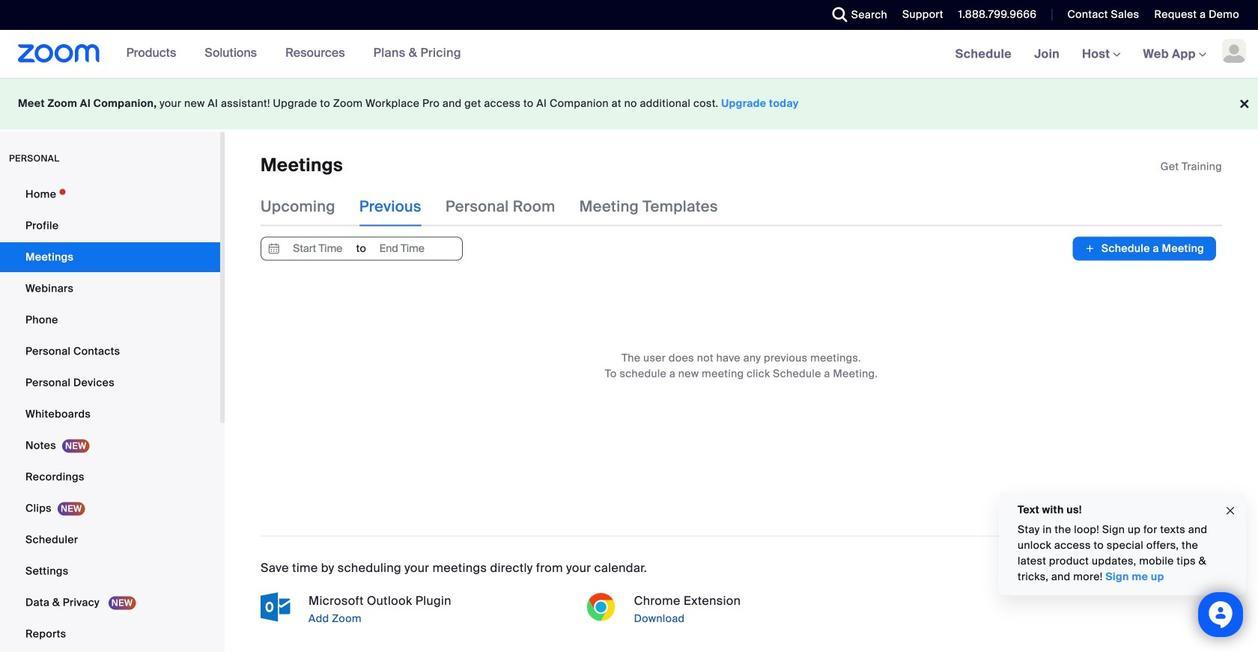 Task type: describe. For each thing, give the bounding box(es) containing it.
date image
[[265, 238, 283, 260]]

zoom logo image
[[18, 44, 100, 63]]

tabs of meeting tab list
[[261, 188, 742, 226]]

add image
[[1085, 241, 1095, 256]]

personal menu menu
[[0, 180, 220, 651]]



Task type: vqa. For each thing, say whether or not it's contained in the screenshot.
Personal Menu "Menu"
yes



Task type: locate. For each thing, give the bounding box(es) containing it.
Date Range Picker Start field
[[283, 238, 352, 260]]

close image
[[1224, 503, 1236, 520]]

Date Range Picker End field
[[367, 238, 437, 260]]

application
[[1160, 159, 1222, 174]]

banner
[[0, 30, 1258, 79]]

footer
[[0, 78, 1258, 130]]

meetings navigation
[[944, 30, 1258, 79]]

profile picture image
[[1222, 39, 1246, 63]]

product information navigation
[[100, 30, 472, 78]]



